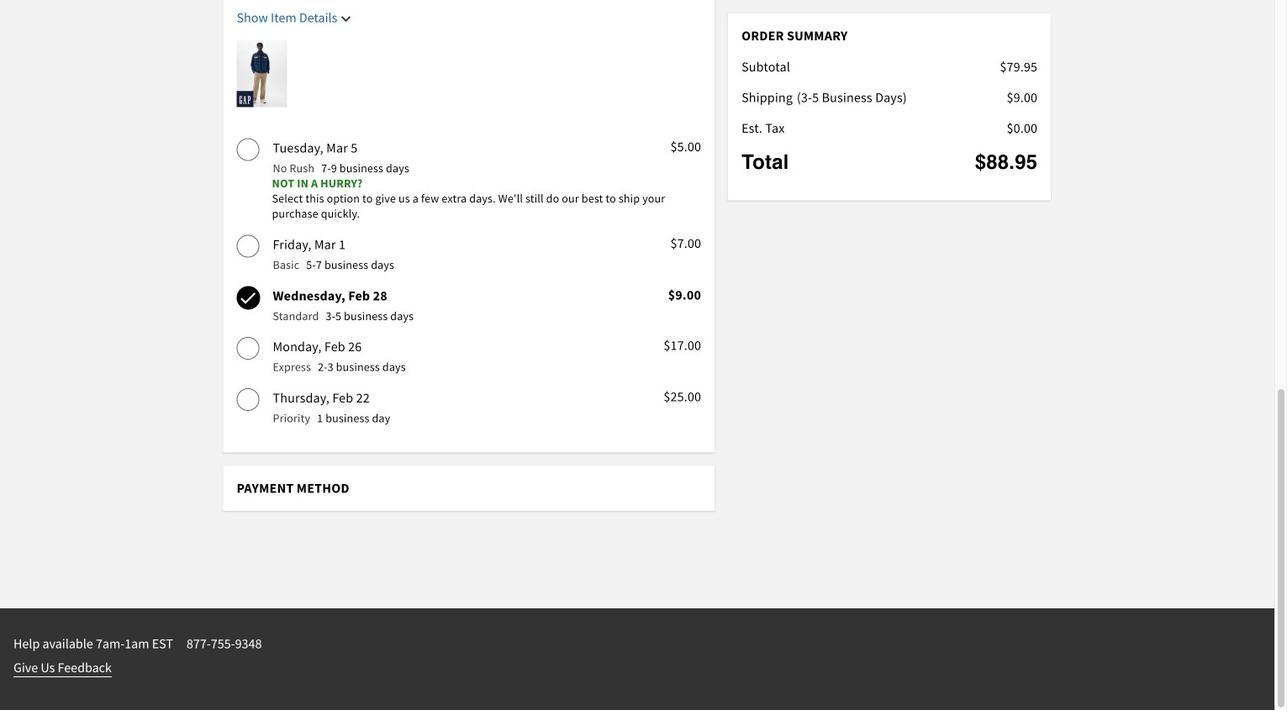 Task type: locate. For each thing, give the bounding box(es) containing it.
footer
[[0, 609, 1275, 711]]

product image
[[237, 40, 287, 107]]



Task type: vqa. For each thing, say whether or not it's contained in the screenshot.
FOOTER
yes



